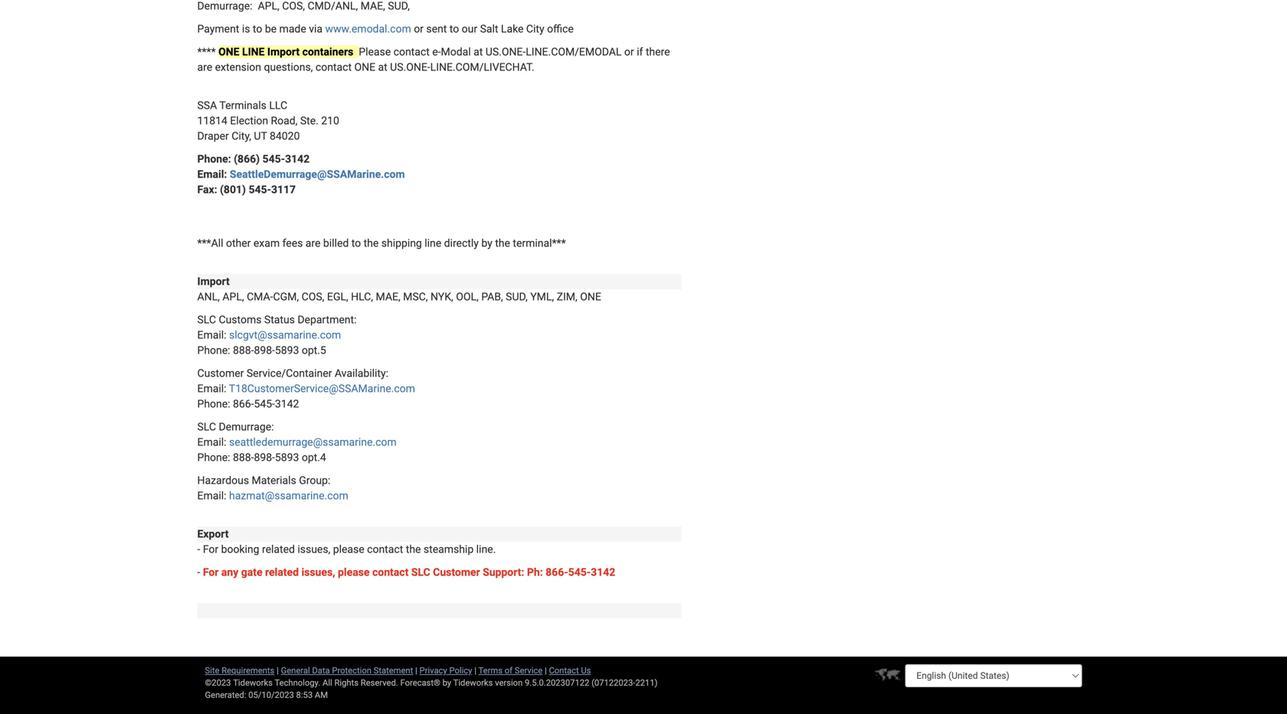 Task type: vqa. For each thing, say whether or not it's contained in the screenshot.
top transaction
no



Task type: locate. For each thing, give the bounding box(es) containing it.
2 | from the left
[[415, 666, 417, 676]]

0 vertical spatial 5893
[[275, 344, 299, 357]]

for down export
[[203, 544, 219, 556]]

1 horizontal spatial at
[[474, 46, 483, 58]]

version
[[495, 679, 523, 689]]

3142
[[285, 153, 310, 166], [275, 398, 299, 411], [591, 567, 616, 579]]

0 vertical spatial at
[[474, 46, 483, 58]]

1 vertical spatial 898-
[[254, 452, 275, 464]]

545-
[[262, 153, 285, 166], [249, 184, 271, 196], [254, 398, 275, 411], [568, 567, 591, 579]]

email: down customs
[[197, 329, 226, 342]]

zim,
[[557, 291, 578, 303]]

9.5.0.202307122
[[525, 679, 590, 689]]

by down privacy policy "link"
[[443, 679, 451, 689]]

seattledemurrage@ssamarine.com
[[229, 436, 397, 449]]

any
[[221, 567, 239, 579]]

fax:
[[197, 184, 217, 196]]

5893 down slcgvt@ssamarine.com on the top left of the page
[[275, 344, 299, 357]]

1 email: from the top
[[197, 168, 227, 181]]

to
[[253, 23, 262, 35], [450, 23, 459, 35], [352, 237, 361, 250]]

salt
[[480, 23, 498, 35]]

1 horizontal spatial one
[[354, 61, 376, 74]]

1 vertical spatial one
[[354, 61, 376, 74]]

|
[[277, 666, 279, 676], [415, 666, 417, 676], [475, 666, 477, 676], [545, 666, 547, 676]]

2 888- from the top
[[233, 452, 254, 464]]

2 vertical spatial one
[[580, 291, 601, 303]]

0 vertical spatial -
[[197, 544, 200, 556]]

by right directly
[[482, 237, 493, 250]]

0 vertical spatial 866-
[[233, 398, 254, 411]]

for left "any"
[[203, 567, 219, 579]]

2 vertical spatial 3142
[[591, 567, 616, 579]]

/container
[[282, 367, 332, 380]]

2 phone: from the top
[[197, 344, 230, 357]]

1 vertical spatial by
[[443, 679, 451, 689]]

1 horizontal spatial by
[[482, 237, 493, 250]]

- for - for any gate related issues, please contact slc customer support: ph: 866-545-3142
[[197, 567, 200, 579]]

1 horizontal spatial 866-
[[546, 567, 568, 579]]

©2023 tideworks
[[205, 679, 273, 689]]

5893 up materials
[[275, 452, 299, 464]]

1 vertical spatial 3142
[[275, 398, 299, 411]]

1 | from the left
[[277, 666, 279, 676]]

phone: down 'customer'
[[197, 398, 230, 411]]

phone: down the draper at the top of page
[[197, 153, 231, 166]]

slc for slc customs status department: email: slcgvt@ssamarine.com phone: 888-898-5893 opt.5
[[197, 314, 216, 326]]

1 vertical spatial 5893
[[275, 452, 299, 464]]

generated:
[[205, 691, 246, 701]]

5 email: from the top
[[197, 490, 226, 503]]

0 vertical spatial import
[[267, 46, 300, 58]]

seattledemurrage@ssamarine.com link
[[230, 168, 405, 181]]

1 vertical spatial slc
[[197, 421, 216, 434]]

service right of at the bottom left of the page
[[515, 666, 543, 676]]

| up 9.5.0.202307122
[[545, 666, 547, 676]]

0 vertical spatial for
[[203, 544, 219, 556]]

email: inside customer service /container availability: email: t18customerservice@ssamarine.com phone: 866-545-3142
[[197, 383, 226, 395]]

0 horizontal spatial or
[[414, 23, 424, 35]]

2 for from the top
[[203, 567, 219, 579]]

phone:
[[197, 153, 231, 166], [197, 344, 230, 357], [197, 398, 230, 411], [197, 452, 230, 464]]

to right is
[[253, 23, 262, 35]]

related up gate
[[262, 544, 295, 556]]

1 vertical spatial issues,
[[301, 567, 335, 579]]

mae,
[[376, 291, 401, 303]]

0 vertical spatial service
[[247, 367, 282, 380]]

contact down - for booking related issues, please contact the steamship line.
[[372, 567, 409, 579]]

www.emodal.com link
[[325, 23, 411, 35]]

group:
[[299, 475, 330, 487]]

be
[[265, 23, 277, 35]]

line.
[[476, 544, 496, 556]]

888- inside slc customs status department: email: slcgvt@ssamarine.com phone: 888-898-5893 opt.5
[[233, 344, 254, 357]]

customs
[[219, 314, 262, 326]]

898- down the slcgvt@ssamarine.com link
[[254, 344, 275, 357]]

availability:
[[335, 367, 389, 380]]

1 horizontal spatial service
[[515, 666, 543, 676]]

import up anl,
[[197, 275, 230, 288]]

site
[[205, 666, 220, 676]]

via
[[309, 23, 323, 35]]

apl,
[[222, 291, 244, 303]]

data
[[312, 666, 330, 676]]

3142 right ph:
[[591, 567, 616, 579]]

fees are
[[282, 237, 321, 250]]

545- right '(801)'
[[249, 184, 271, 196]]

import
[[267, 46, 300, 58], [197, 275, 230, 288]]

hazmat@ssamarine.com link
[[229, 490, 348, 503]]

slcgvt@ssamarine.com
[[229, 329, 341, 342]]

phone: (866) 545-3142 email: seattledemurrage@ssamarine.com fax: (801) 545-3117
[[197, 153, 405, 196]]

email: down hazardous
[[197, 490, 226, 503]]

1 vertical spatial 888-
[[233, 452, 254, 464]]

3142 inside customer service /container availability: email: t18customerservice@ssamarine.com phone: 866-545-3142
[[275, 398, 299, 411]]

0 vertical spatial one
[[218, 46, 239, 58]]

email: inside phone: (866) 545-3142 email: seattledemurrage@ssamarine.com fax: (801) 545-3117
[[197, 168, 227, 181]]

866- up demurrage:
[[233, 398, 254, 411]]

1 vertical spatial or
[[624, 46, 634, 58]]

2 horizontal spatial the
[[495, 237, 510, 250]]

1 horizontal spatial import
[[267, 46, 300, 58]]

- for booking related issues, please contact the steamship line.
[[197, 544, 496, 556]]

or left if
[[624, 46, 634, 58]]

5893
[[275, 344, 299, 357], [275, 452, 299, 464]]

3142 up seattledemurrage@ssamarine.com link
[[285, 153, 310, 166]]

2 - from the top
[[197, 567, 200, 579]]

email: down 'customer'
[[197, 383, 226, 395]]

ssa
[[197, 99, 217, 112]]

customer service /container availability: email: t18customerservice@ssamarine.com phone: 866-545-3142
[[197, 367, 415, 411]]

msc,
[[403, 291, 428, 303]]

privacy policy link
[[420, 666, 472, 676]]

email: inside slc customs status department: email: slcgvt@ssamarine.com phone: 888-898-5893 opt.5
[[197, 329, 226, 342]]

1 vertical spatial -
[[197, 567, 200, 579]]

slc left demurrage:
[[197, 421, 216, 434]]

0 horizontal spatial service
[[247, 367, 282, 380]]

the left shipping
[[364, 237, 379, 250]]

0 horizontal spatial by
[[443, 679, 451, 689]]

8:53
[[296, 691, 313, 701]]

- down export
[[197, 544, 200, 556]]

3117
[[271, 184, 296, 196]]

| up forecast®
[[415, 666, 417, 676]]

0 vertical spatial or
[[414, 23, 424, 35]]

1 vertical spatial service
[[515, 666, 543, 676]]

1 vertical spatial at
[[378, 61, 388, 74]]

related right gate
[[265, 567, 299, 579]]

888- up hazardous
[[233, 452, 254, 464]]

- left "any"
[[197, 567, 200, 579]]

slc inside slc demurrage: email: seattledemurrage@ssamarine.com phone: 888-898-5893 opt.4
[[197, 421, 216, 434]]

us.one- down please
[[390, 61, 430, 74]]

0 vertical spatial slc
[[197, 314, 216, 326]]

phone: inside slc demurrage: email: seattledemurrage@ssamarine.com phone: 888-898-5893 opt.4
[[197, 452, 230, 464]]

1 898- from the top
[[254, 344, 275, 357]]

slc down anl,
[[197, 314, 216, 326]]

us.one- down the lake
[[486, 46, 526, 58]]

one down please
[[354, 61, 376, 74]]

1 for from the top
[[203, 544, 219, 556]]

slc for slc demurrage: email: seattledemurrage@ssamarine.com phone: 888-898-5893 opt.4
[[197, 421, 216, 434]]

import up the 'questions,'
[[267, 46, 300, 58]]

email: up fax:
[[197, 168, 227, 181]]

statement
[[374, 666, 413, 676]]

1 horizontal spatial the
[[406, 544, 421, 556]]

866- inside customer service /container availability: email: t18customerservice@ssamarine.com phone: 866-545-3142
[[233, 398, 254, 411]]

1 vertical spatial please
[[338, 567, 370, 579]]

****
[[197, 46, 216, 58]]

please up '- for any gate related issues, please contact slc customer support: ph: 866-545-3142'
[[333, 544, 365, 556]]

at
[[474, 46, 483, 58], [378, 61, 388, 74]]

1 - from the top
[[197, 544, 200, 556]]

898- inside slc customs status department: email: slcgvt@ssamarine.com phone: 888-898-5893 opt.5
[[254, 344, 275, 357]]

3142 inside phone: (866) 545-3142 email: seattledemurrage@ssamarine.com fax: (801) 545-3117
[[285, 153, 310, 166]]

privacy
[[420, 666, 447, 676]]

email: for customer
[[197, 383, 226, 395]]

2 898- from the top
[[254, 452, 275, 464]]

or inside please contact e-modal at us.one-line.com/emodal or if there are extension questions, contact one at us.one-line.com/livechat.
[[624, 46, 634, 58]]

4 email: from the top
[[197, 436, 226, 449]]

by inside site requirements | general data protection statement | privacy policy | terms of service | contact us ©2023 tideworks technology. all rights reserved. forecast® by tideworks version 9.5.0.202307122 (07122023-2211) generated: 05/10/2023 8:53 am
[[443, 679, 451, 689]]

service inside site requirements | general data protection statement | privacy policy | terms of service | contact us ©2023 tideworks technology. all rights reserved. forecast® by tideworks version 9.5.0.202307122 (07122023-2211) generated: 05/10/2023 8:53 am
[[515, 666, 543, 676]]

payment is to be made via www.emodal.com or sent to our salt lake city office
[[197, 23, 574, 35]]

| left general
[[277, 666, 279, 676]]

service down slc customs status department: email: slcgvt@ssamarine.com phone: 888-898-5893 opt.5
[[247, 367, 282, 380]]

email: inside slc demurrage: email: seattledemurrage@ssamarine.com phone: 888-898-5893 opt.4
[[197, 436, 226, 449]]

888- down customs
[[233, 344, 254, 357]]

hlc,
[[351, 291, 373, 303]]

contact down containers
[[316, 61, 352, 74]]

email: down demurrage:
[[197, 436, 226, 449]]

0 horizontal spatial import
[[197, 275, 230, 288]]

at up line.com/livechat. on the left
[[474, 46, 483, 58]]

www.emodal.com
[[325, 23, 411, 35]]

contact left the e-
[[394, 46, 430, 58]]

2 5893 from the top
[[275, 452, 299, 464]]

0 horizontal spatial 866-
[[233, 398, 254, 411]]

directly
[[444, 237, 479, 250]]

(07122023-
[[592, 679, 636, 689]]

for
[[203, 544, 219, 556], [203, 567, 219, 579]]

(866)
[[234, 153, 260, 166]]

the
[[364, 237, 379, 250], [495, 237, 510, 250], [406, 544, 421, 556]]

contact
[[394, 46, 430, 58], [316, 61, 352, 74], [367, 544, 403, 556], [372, 567, 409, 579]]

3 | from the left
[[475, 666, 477, 676]]

0 vertical spatial us.one-
[[486, 46, 526, 58]]

the left terminal***
[[495, 237, 510, 250]]

545- up demurrage:
[[254, 398, 275, 411]]

to right billed
[[352, 237, 361, 250]]

tideworks
[[453, 679, 493, 689]]

phone: up hazardous
[[197, 452, 230, 464]]

or left the sent
[[414, 23, 424, 35]]

866- right ph:
[[546, 567, 568, 579]]

3 phone: from the top
[[197, 398, 230, 411]]

3142 down /container at the bottom of page
[[275, 398, 299, 411]]

1 888- from the top
[[233, 344, 254, 357]]

0 vertical spatial 3142
[[285, 153, 310, 166]]

issues, down - for booking related issues, please contact the steamship line.
[[301, 567, 335, 579]]

one up extension
[[218, 46, 239, 58]]

0 vertical spatial by
[[482, 237, 493, 250]]

contact us link
[[549, 666, 591, 676]]

sud,
[[506, 291, 528, 303]]

steamship
[[424, 544, 474, 556]]

llc
[[269, 99, 287, 112]]

1 vertical spatial for
[[203, 567, 219, 579]]

1 phone: from the top
[[197, 153, 231, 166]]

0 horizontal spatial to
[[253, 23, 262, 35]]

0 horizontal spatial us.one-
[[390, 61, 430, 74]]

slc down steamship
[[411, 567, 430, 579]]

898- inside slc demurrage: email: seattledemurrage@ssamarine.com phone: 888-898-5893 opt.4
[[254, 452, 275, 464]]

2 horizontal spatial one
[[580, 291, 601, 303]]

shipping
[[381, 237, 422, 250]]

seattledemurrage@ssamarine.com
[[230, 168, 405, 181]]

***all other exam fees are billed to the shipping line directly by the terminal***
[[197, 237, 566, 250]]

898-
[[254, 344, 275, 357], [254, 452, 275, 464]]

phone: up 'customer'
[[197, 344, 230, 357]]

phone: inside slc customs status department: email: slcgvt@ssamarine.com phone: 888-898-5893 opt.5
[[197, 344, 230, 357]]

0 vertical spatial 898-
[[254, 344, 275, 357]]

to left our
[[450, 23, 459, 35]]

| up tideworks
[[475, 666, 477, 676]]

545- inside customer service /container availability: email: t18customerservice@ssamarine.com phone: 866-545-3142
[[254, 398, 275, 411]]

made
[[279, 23, 306, 35]]

1 5893 from the top
[[275, 344, 299, 357]]

egl,
[[327, 291, 348, 303]]

4 phone: from the top
[[197, 452, 230, 464]]

the up '- for any gate related issues, please contact slc customer support: ph: 866-545-3142'
[[406, 544, 421, 556]]

- for - for booking related issues, please contact the steamship line.
[[197, 544, 200, 556]]

ssa terminals llc 11814 election road, ste. 210 draper city, ut 84020
[[197, 99, 339, 143]]

at down please
[[378, 61, 388, 74]]

3 email: from the top
[[197, 383, 226, 395]]

slc inside slc customs status department: email: slcgvt@ssamarine.com phone: 888-898-5893 opt.5
[[197, 314, 216, 326]]

898- up materials
[[254, 452, 275, 464]]

please down - for booking related issues, please contact the steamship line.
[[338, 567, 370, 579]]

2 email: from the top
[[197, 329, 226, 342]]

one right zim,
[[580, 291, 601, 303]]

exam
[[254, 237, 280, 250]]

1 horizontal spatial or
[[624, 46, 634, 58]]

1 horizontal spatial to
[[352, 237, 361, 250]]

issues, down hazmat@ssamarine.com
[[298, 544, 330, 556]]

0 vertical spatial 888-
[[233, 344, 254, 357]]

billed
[[323, 237, 349, 250]]



Task type: describe. For each thing, give the bounding box(es) containing it.
cos,
[[302, 291, 324, 303]]

office
[[547, 23, 574, 35]]

545- right ph:
[[568, 567, 591, 579]]

5893 inside slc customs status department: email: slcgvt@ssamarine.com phone: 888-898-5893 opt.5
[[275, 344, 299, 357]]

opt.5
[[302, 344, 326, 357]]

2 vertical spatial slc
[[411, 567, 430, 579]]

anl, apl, cma-cgm, cos, egl, hlc, mae, msc, nyk, ool, pab, sud, yml, zim, one
[[197, 291, 601, 303]]

ph:
[[527, 567, 543, 579]]

2211)
[[636, 679, 658, 689]]

service inside customer service /container availability: email: t18customerservice@ssamarine.com phone: 866-545-3142
[[247, 367, 282, 380]]

1 horizontal spatial us.one-
[[486, 46, 526, 58]]

site requirements | general data protection statement | privacy policy | terms of service | contact us ©2023 tideworks technology. all rights reserved. forecast® by tideworks version 9.5.0.202307122 (07122023-2211) generated: 05/10/2023 8:53 am
[[205, 666, 658, 701]]

please
[[359, 46, 391, 58]]

for for booking
[[203, 544, 219, 556]]

1 vertical spatial 866-
[[546, 567, 568, 579]]

nyk,
[[431, 291, 453, 303]]

t18customerservice@ssamarine.com
[[229, 383, 415, 395]]

email: for phone:
[[197, 168, 227, 181]]

protection
[[332, 666, 372, 676]]

210
[[321, 115, 339, 127]]

other
[[226, 237, 251, 250]]

1 vertical spatial related
[[265, 567, 299, 579]]

ste.
[[300, 115, 319, 127]]

line
[[425, 237, 442, 250]]

slcgvt@ssamarine.com link
[[229, 329, 341, 342]]

forecast®
[[400, 679, 440, 689]]

one inside please contact e-modal at us.one-line.com/emodal or if there are extension questions, contact one at us.one-line.com/livechat.
[[354, 61, 376, 74]]

road,
[[271, 115, 298, 127]]

4 | from the left
[[545, 666, 547, 676]]

or for sent
[[414, 23, 424, 35]]

materials
[[252, 475, 296, 487]]

phone: inside customer service /container availability: email: t18customerservice@ssamarine.com phone: 866-545-3142
[[197, 398, 230, 411]]

us
[[581, 666, 591, 676]]

city,
[[232, 130, 251, 143]]

opt.4
[[302, 452, 326, 464]]

line.com/emodal
[[526, 46, 622, 58]]

0 vertical spatial related
[[262, 544, 295, 556]]

containers
[[302, 46, 353, 58]]

requirements
[[222, 666, 275, 676]]

ool,
[[456, 291, 479, 303]]

reserved.
[[361, 679, 398, 689]]

***all
[[197, 237, 223, 250]]

hazardous
[[197, 475, 249, 487]]

if
[[637, 46, 643, 58]]

yml,
[[530, 291, 554, 303]]

phone: inside phone: (866) 545-3142 email: seattledemurrage@ssamarine.com fax: (801) 545-3117
[[197, 153, 231, 166]]

888- inside slc demurrage: email: seattledemurrage@ssamarine.com phone: 888-898-5893 opt.4
[[233, 452, 254, 464]]

policy
[[449, 666, 472, 676]]

t18customerservice@ssamarine.com link
[[229, 383, 415, 395]]

hazardous materials group: email: hazmat@ssamarine.com
[[197, 475, 348, 503]]

(801)
[[220, 184, 246, 196]]

are
[[197, 61, 212, 74]]

gate
[[241, 567, 262, 579]]

is
[[242, 23, 250, 35]]

contact up '- for any gate related issues, please contact slc customer support: ph: 866-545-3142'
[[367, 544, 403, 556]]

terminal***
[[513, 237, 566, 250]]

1 vertical spatial import
[[197, 275, 230, 288]]

our
[[462, 23, 477, 35]]

am
[[315, 691, 328, 701]]

email: for slc
[[197, 329, 226, 342]]

customer
[[197, 367, 244, 380]]

cma-
[[247, 291, 273, 303]]

all
[[323, 679, 332, 689]]

election
[[230, 115, 268, 127]]

department:
[[298, 314, 357, 326]]

technology.
[[275, 679, 320, 689]]

5893 inside slc demurrage: email: seattledemurrage@ssamarine.com phone: 888-898-5893 opt.4
[[275, 452, 299, 464]]

line
[[242, 46, 265, 58]]

for for any
[[203, 567, 219, 579]]

0 horizontal spatial the
[[364, 237, 379, 250]]

pab,
[[481, 291, 503, 303]]

terminals
[[219, 99, 267, 112]]

city
[[526, 23, 545, 35]]

export
[[197, 528, 229, 541]]

0 horizontal spatial at
[[378, 61, 388, 74]]

1 vertical spatial us.one-
[[390, 61, 430, 74]]

0 vertical spatial please
[[333, 544, 365, 556]]

extension
[[215, 61, 261, 74]]

email: inside the 'hazardous materials group: email: hazmat@ssamarine.com'
[[197, 490, 226, 503]]

cgm,
[[273, 291, 299, 303]]

rights
[[334, 679, 359, 689]]

terms of service link
[[479, 666, 543, 676]]

0 vertical spatial issues,
[[298, 544, 330, 556]]

lake
[[501, 23, 524, 35]]

0 horizontal spatial one
[[218, 46, 239, 58]]

customer support:
[[433, 567, 524, 579]]

general
[[281, 666, 310, 676]]

contact
[[549, 666, 579, 676]]

545- down 84020
[[262, 153, 285, 166]]

anl,
[[197, 291, 220, 303]]

questions,
[[264, 61, 313, 74]]

**** one line import containers
[[197, 46, 356, 58]]

draper
[[197, 130, 229, 143]]

or for if
[[624, 46, 634, 58]]

please contact e-modal at us.one-line.com/emodal or if there are extension questions, contact one at us.one-line.com/livechat.
[[197, 46, 670, 74]]

line.com/livechat.
[[430, 61, 535, 74]]

- for any gate related issues, please contact slc customer support: ph: 866-545-3142
[[197, 567, 616, 579]]

slc demurrage: email: seattledemurrage@ssamarine.com phone: 888-898-5893 opt.4
[[197, 421, 397, 464]]

slc customs status department: email: slcgvt@ssamarine.com phone: 888-898-5893 opt.5
[[197, 314, 357, 357]]

2 horizontal spatial to
[[450, 23, 459, 35]]

general data protection statement link
[[281, 666, 413, 676]]



